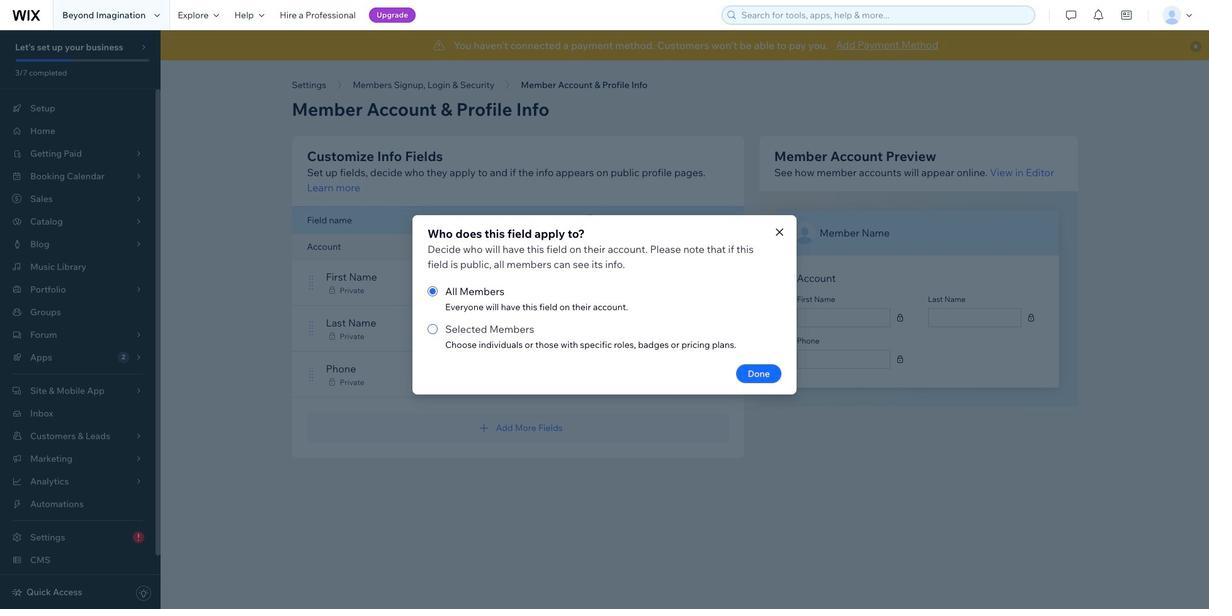 Task type: describe. For each thing, give the bounding box(es) containing it.
sidebar element
[[0, 30, 161, 610]]



Task type: vqa. For each thing, say whether or not it's contained in the screenshot.
Automations corresponding to Automations Save time and engage customers with automated emails, tasks, and more.
no



Task type: locate. For each thing, give the bounding box(es) containing it.
Search for tools, apps, help & more... field
[[738, 6, 1032, 24]]

None text field
[[802, 309, 886, 327], [933, 309, 1018, 327], [802, 309, 886, 327], [933, 309, 1018, 327]]

option group
[[428, 284, 782, 352]]

alert
[[161, 30, 1210, 60]]

None text field
[[802, 351, 886, 369]]



